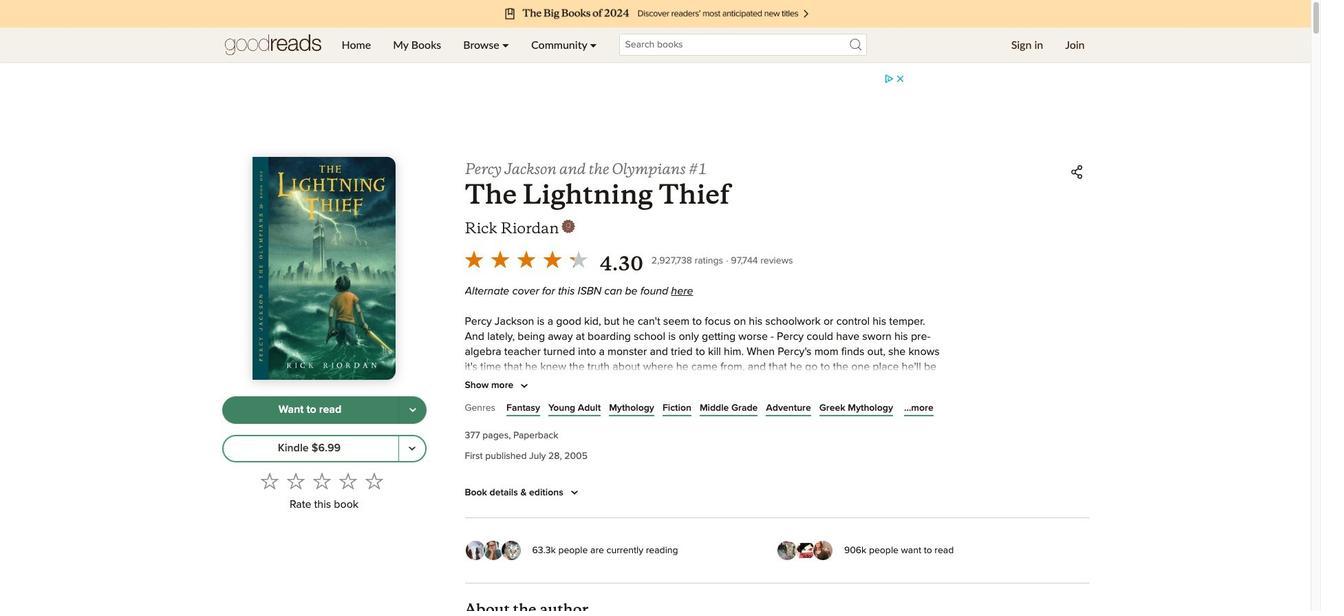 Task type: vqa. For each thing, say whether or not it's contained in the screenshot.
RATE 3 OUT OF 5 icon
yes



Task type: describe. For each thing, give the bounding box(es) containing it.
rate 4 out of 5 image
[[339, 472, 357, 490]]

top genres for this book element
[[465, 400, 1089, 421]]

rate this book element
[[222, 468, 426, 515]]

book 1 in the percy jackson and the olympians series element
[[465, 160, 730, 179]]

rating 0 out of 5 group
[[257, 468, 387, 494]]

rate 3 out of 5 image
[[313, 472, 331, 490]]



Task type: locate. For each thing, give the bounding box(es) containing it.
rate 1 out of 5 image
[[261, 472, 279, 490]]

the most anticipated books of 2024 image
[[155, 0, 1156, 28]]

book title: the lightning thief element
[[465, 179, 730, 211]]

2,927,738 ratings and 97,744 reviews figure
[[652, 252, 793, 268]]

rate 2 out of 5 image
[[287, 472, 305, 490]]

Search by book title or ISBN text field
[[619, 34, 867, 56]]

goodreads author image
[[562, 220, 576, 233]]

None search field
[[608, 34, 878, 56]]

rate 5 out of 5 image
[[365, 472, 383, 490]]

rating 4.3 out of 5 image
[[461, 246, 592, 273]]

home image
[[225, 28, 321, 62]]

average rating of 4.30 stars. figure
[[461, 246, 652, 277]]

advertisement element
[[405, 73, 906, 135]]



